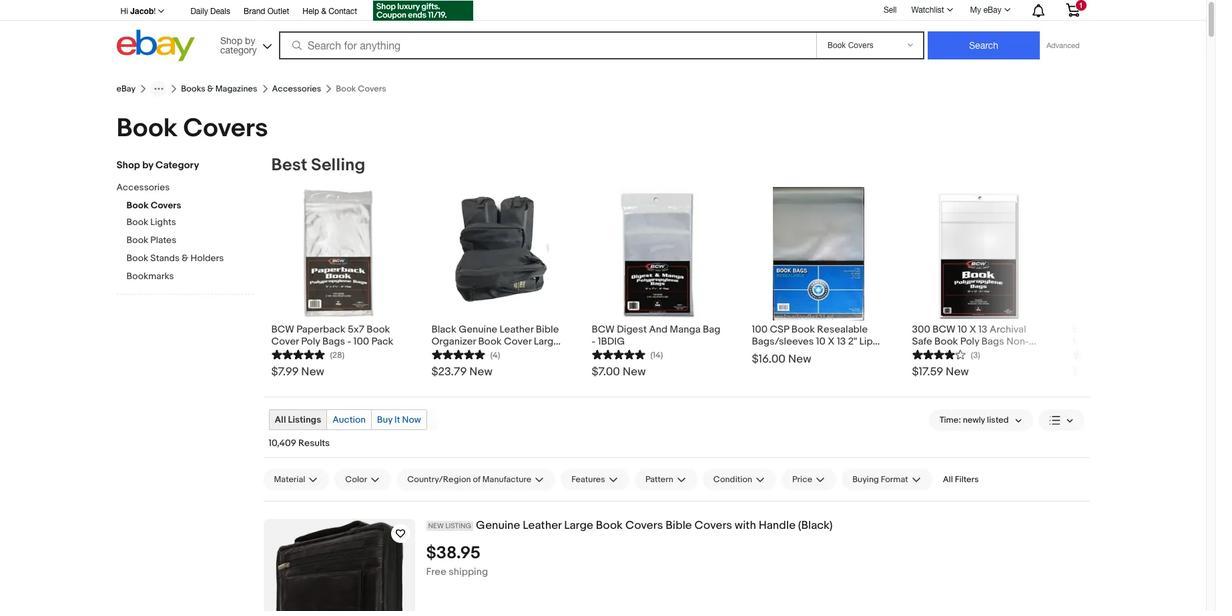 Task type: vqa. For each thing, say whether or not it's contained in the screenshot.
13
yes



Task type: locate. For each thing, give the bounding box(es) containing it.
outlet
[[268, 7, 289, 16]]

listing
[[446, 522, 472, 530]]

1 5 out of 5 stars image from the left
[[432, 348, 485, 361]]

leather down manufacture
[[523, 519, 562, 532]]

& right books
[[207, 83, 214, 94]]

book down shop by category at the top left of the page
[[127, 200, 149, 211]]

-
[[348, 335, 351, 348], [592, 335, 596, 348]]

& inside accessories book covers book lights book plates book stands & holders bookmarks
[[182, 252, 189, 264]]

$16.00
[[752, 353, 786, 366]]

none submit inside "shop by category" 'banner'
[[928, 31, 1041, 59]]

bags left the non- at the right of the page
[[982, 335, 1005, 348]]

(3)
[[971, 350, 981, 361]]

1 poly from the left
[[301, 335, 320, 348]]

shop for shop by category
[[117, 159, 140, 172]]

1 horizontal spatial -
[[592, 335, 596, 348]]

0 vertical spatial ebay
[[984, 5, 1002, 15]]

jacob
[[130, 6, 154, 16]]

new listing genuine leather large book covers bible covers with handle (black)
[[428, 519, 833, 532]]

1 vertical spatial by
[[142, 159, 153, 172]]

0 horizontal spatial large
[[534, 335, 560, 348]]

covers inside 300 bcw 10 x 13 archival safe book poly bags non- reseal 10x13 covers sleeves
[[969, 347, 1002, 360]]

300 bcw 10 x 13 archival safe book poly bags non- reseal 10x13 covers sleeves
[[913, 323, 1040, 360]]

listed
[[988, 415, 1010, 425]]

of
[[473, 474, 481, 485]]

1 bags from the left
[[323, 335, 345, 348]]

1 horizontal spatial 5 out of 5 stars image
[[1073, 348, 1126, 361]]

black genuine leather bible organizer book cover large carrying case image
[[448, 187, 549, 321]]

case
[[474, 347, 498, 360]]

book right csp
[[792, 323, 816, 336]]

1 vertical spatial genuine
[[476, 519, 521, 532]]

None submit
[[928, 31, 1041, 59]]

1 bcw from the left
[[272, 323, 294, 336]]

genuine leather large book covers bible covers with handle (black) image
[[270, 519, 409, 611]]

$17.59
[[913, 365, 944, 379]]

new for $7.99 new
[[301, 365, 325, 379]]

&
[[322, 7, 327, 16], [207, 83, 214, 94], [182, 252, 189, 264]]

2 poly from the left
[[961, 335, 980, 348]]

book up (4)
[[478, 335, 502, 348]]

best selling
[[272, 155, 365, 176]]

best
[[272, 155, 307, 176]]

5 out of 5 stars image up the $28.39 new
[[1073, 348, 1126, 361]]

0 horizontal spatial all
[[275, 414, 286, 425]]

book right 5x7
[[367, 323, 390, 336]]

book right safe
[[935, 335, 959, 348]]

1 vertical spatial &
[[207, 83, 214, 94]]

1 vertical spatial all
[[944, 474, 954, 485]]

bible inside black genuine leather bible organizer book cover large carrying case
[[536, 323, 559, 336]]

covers inside accessories book covers book lights book plates book stands & holders bookmarks
[[151, 200, 181, 211]]

2 5 out of 5 stars image from the left
[[1073, 348, 1126, 361]]

1 horizontal spatial by
[[245, 35, 255, 46]]

0 vertical spatial &
[[322, 7, 327, 16]]

(28)
[[330, 350, 345, 361]]

5 out of 5 stars image
[[432, 348, 485, 361], [1073, 348, 1126, 361]]

buying
[[853, 474, 880, 485]]

(4)
[[491, 350, 500, 361]]

bcw up 4.8 out of 5 stars image
[[272, 323, 294, 336]]

price
[[793, 474, 813, 485]]

accessories link down category
[[117, 182, 243, 194]]

large down features
[[564, 519, 594, 532]]

10 inside 100 csp book resealable bags/sleeves 10 x 13 2" lip polypro archival storage
[[817, 335, 826, 348]]

1 horizontal spatial bible
[[666, 519, 692, 532]]

1 vertical spatial archival
[[789, 347, 826, 360]]

bible down pattern 'dropdown button'
[[666, 519, 692, 532]]

accessories link right the magazines
[[272, 83, 321, 94]]

category
[[156, 159, 199, 172]]

results
[[299, 437, 330, 449]]

bcw digest and manga bag - 1bdig
[[592, 323, 721, 348]]

archival inside 100 csp book resealable bags/sleeves 10 x 13 2" lip polypro archival storage
[[789, 347, 826, 360]]

2"
[[849, 335, 858, 348]]

brand
[[244, 7, 265, 16]]

bags
[[323, 335, 345, 348], [982, 335, 1005, 348]]

price button
[[782, 469, 837, 490]]

leather inside black genuine leather bible organizer book cover large carrying case
[[500, 323, 534, 336]]

- right "paperback"
[[348, 335, 351, 348]]

buy it now link
[[372, 410, 427, 429]]

hi jacob !
[[121, 6, 156, 16]]

2 vertical spatial &
[[182, 252, 189, 264]]

x left 2"
[[828, 335, 835, 348]]

0 horizontal spatial &
[[182, 252, 189, 264]]

main content
[[263, 155, 1217, 611]]

0 vertical spatial by
[[245, 35, 255, 46]]

1 horizontal spatial archival
[[990, 323, 1027, 336]]

0 horizontal spatial bcw
[[272, 323, 294, 336]]

1 horizontal spatial 10
[[958, 323, 968, 336]]

0 vertical spatial leather
[[500, 323, 534, 336]]

5x7
[[348, 323, 365, 336]]

& for magazines
[[207, 83, 214, 94]]

0 horizontal spatial 10
[[817, 335, 826, 348]]

watchlist
[[912, 5, 945, 15]]

accessories right the magazines
[[272, 83, 321, 94]]

5 out of 5 stars image for $28.39
[[1073, 348, 1126, 361]]

book left plates
[[127, 234, 148, 246]]

bags up "(28)"
[[323, 335, 345, 348]]

by down brand
[[245, 35, 255, 46]]

300
[[913, 323, 931, 336]]

!
[[154, 7, 156, 16]]

1 horizontal spatial poly
[[961, 335, 980, 348]]

1
[[1080, 1, 1084, 9]]

by inside "shop by category"
[[245, 35, 255, 46]]

condition
[[714, 474, 753, 485]]

sell link
[[878, 5, 903, 14]]

new left listing
[[428, 522, 444, 530]]

book inside 300 bcw 10 x 13 archival safe book poly bags non- reseal 10x13 covers sleeves
[[935, 335, 959, 348]]

accessories for accessories book covers book lights book plates book stands & holders bookmarks
[[117, 182, 170, 193]]

0 vertical spatial genuine
[[459, 323, 498, 336]]

0 horizontal spatial x
[[828, 335, 835, 348]]

$16.00 new
[[752, 353, 812, 366]]

all inside button
[[944, 474, 954, 485]]

bag
[[703, 323, 721, 336]]

1 horizontal spatial &
[[207, 83, 214, 94]]

0 horizontal spatial bible
[[536, 323, 559, 336]]

1 vertical spatial large
[[564, 519, 594, 532]]

1 horizontal spatial 13
[[979, 323, 988, 336]]

1 horizontal spatial cover
[[504, 335, 532, 348]]

country/region of manufacture
[[408, 474, 532, 485]]

new down 10x13
[[946, 365, 970, 379]]

archival inside 300 bcw 10 x 13 archival safe book poly bags non- reseal 10x13 covers sleeves
[[990, 323, 1027, 336]]

1 horizontal spatial shop
[[220, 35, 243, 46]]

poly inside 300 bcw 10 x 13 archival safe book poly bags non- reseal 10x13 covers sleeves
[[961, 335, 980, 348]]

large right case
[[534, 335, 560, 348]]

archival up "sleeves"
[[990, 323, 1027, 336]]

ebay inside account navigation
[[984, 5, 1002, 15]]

x up (3)
[[970, 323, 977, 336]]

bcw inside bcw digest and manga bag - 1bdig
[[592, 323, 615, 336]]

0 vertical spatial shop
[[220, 35, 243, 46]]

$23.79
[[432, 365, 467, 379]]

genuine
[[459, 323, 498, 336], [476, 519, 521, 532]]

covers left with
[[695, 519, 733, 532]]

10 left storage
[[817, 335, 826, 348]]

manga
[[670, 323, 701, 336]]

1 horizontal spatial bags
[[982, 335, 1005, 348]]

13 up (3)
[[979, 323, 988, 336]]

all left filters
[[944, 474, 954, 485]]

100 left pack
[[354, 335, 369, 348]]

leather up (4)
[[500, 323, 534, 336]]

book
[[117, 113, 178, 144], [127, 200, 149, 211], [127, 216, 148, 228], [127, 234, 148, 246], [127, 252, 148, 264], [367, 323, 390, 336], [792, 323, 816, 336], [478, 335, 502, 348], [935, 335, 959, 348], [596, 519, 623, 532]]

genuine right listing
[[476, 519, 521, 532]]

bcw left digest
[[592, 323, 615, 336]]

all for all listings
[[275, 414, 286, 425]]

accessories down shop by category at the top left of the page
[[117, 182, 170, 193]]

book lights link
[[127, 216, 253, 229]]

0 horizontal spatial 13
[[837, 335, 846, 348]]

bible left '1bdig' at the bottom of page
[[536, 323, 559, 336]]

covers
[[183, 113, 268, 144], [151, 200, 181, 211], [969, 347, 1002, 360], [626, 519, 663, 532], [695, 519, 733, 532]]

handle
[[759, 519, 796, 532]]

0 horizontal spatial -
[[348, 335, 351, 348]]

& inside help & contact link
[[322, 7, 327, 16]]

10 inside 300 bcw 10 x 13 archival safe book poly bags non- reseal 10x13 covers sleeves
[[958, 323, 968, 336]]

cover inside black genuine leather bible organizer book cover large carrying case
[[504, 335, 532, 348]]

& right help
[[322, 7, 327, 16]]

1 horizontal spatial accessories link
[[272, 83, 321, 94]]

new
[[789, 353, 812, 366], [301, 365, 325, 379], [470, 365, 493, 379], [623, 365, 646, 379], [946, 365, 970, 379], [1111, 365, 1134, 379], [428, 522, 444, 530]]

storage
[[828, 347, 864, 360]]

0 horizontal spatial by
[[142, 159, 153, 172]]

0 horizontal spatial shop
[[117, 159, 140, 172]]

0 horizontal spatial accessories
[[117, 182, 170, 193]]

get the coupon image
[[373, 1, 474, 21]]

bcw inside 300 bcw 10 x 13 archival safe book poly bags non- reseal 10x13 covers sleeves
[[933, 323, 956, 336]]

country/region of manufacture button
[[397, 469, 556, 490]]

shop left category
[[117, 159, 140, 172]]

13
[[979, 323, 988, 336], [837, 335, 846, 348]]

1 vertical spatial accessories link
[[117, 182, 243, 194]]

carrying
[[432, 347, 471, 360]]

2 bags from the left
[[982, 335, 1005, 348]]

accessories link
[[272, 83, 321, 94], [117, 182, 243, 194]]

0 horizontal spatial 5 out of 5 stars image
[[432, 348, 485, 361]]

material
[[274, 474, 305, 485]]

covers up lights
[[151, 200, 181, 211]]

1 - from the left
[[348, 335, 351, 348]]

0 vertical spatial accessories
[[272, 83, 321, 94]]

magazines
[[216, 83, 257, 94]]

accessories book covers book lights book plates book stands & holders bookmarks
[[117, 182, 224, 282]]

new down (14) link
[[623, 365, 646, 379]]

accessories for accessories
[[272, 83, 321, 94]]

shop inside "shop by category"
[[220, 35, 243, 46]]

$38.95
[[426, 543, 481, 564]]

new for $28.39 new
[[1111, 365, 1134, 379]]

1 horizontal spatial all
[[944, 474, 954, 485]]

all up "10,409"
[[275, 414, 286, 425]]

1 link
[[1058, 0, 1088, 19]]

by left category
[[142, 159, 153, 172]]

0 horizontal spatial 100
[[354, 335, 369, 348]]

100 left csp
[[752, 323, 768, 336]]

book inside bcw paperback 5x7 book cover poly bags - 100 pack
[[367, 323, 390, 336]]

bcw right '300'
[[933, 323, 956, 336]]

bookmarks link
[[127, 270, 253, 283]]

1 vertical spatial shop
[[117, 159, 140, 172]]

- left '1bdig' at the bottom of page
[[592, 335, 596, 348]]

1 horizontal spatial x
[[970, 323, 977, 336]]

archival
[[990, 323, 1027, 336], [789, 347, 826, 360]]

archival down csp
[[789, 347, 826, 360]]

accessories inside accessories book covers book lights book plates book stands & holders bookmarks
[[117, 182, 170, 193]]

1 cover from the left
[[272, 335, 299, 348]]

2 horizontal spatial bcw
[[933, 323, 956, 336]]

new down bags/sleeves
[[789, 353, 812, 366]]

reseal
[[913, 347, 941, 360]]

sleeves
[[1004, 347, 1040, 360]]

genuine up case
[[459, 323, 498, 336]]

bookmarks
[[127, 270, 174, 282]]

book left lights
[[127, 216, 148, 228]]

cover right case
[[504, 335, 532, 348]]

100 inside 100 csp book resealable bags/sleeves 10 x 13 2" lip polypro archival storage
[[752, 323, 768, 336]]

0 horizontal spatial bags
[[323, 335, 345, 348]]

new right $28.39
[[1111, 365, 1134, 379]]

10 up 10x13
[[958, 323, 968, 336]]

bcw inside bcw paperback 5x7 book cover poly bags - 100 pack
[[272, 323, 294, 336]]

cover up $7.99
[[272, 335, 299, 348]]

0 vertical spatial all
[[275, 414, 286, 425]]

book up bookmarks
[[127, 252, 148, 264]]

manufacture
[[483, 474, 532, 485]]

0 horizontal spatial poly
[[301, 335, 320, 348]]

covers right 10x13
[[969, 347, 1002, 360]]

shop down deals on the top left of page
[[220, 35, 243, 46]]

Search for anything text field
[[281, 33, 814, 58]]

0 horizontal spatial cover
[[272, 335, 299, 348]]

bcw for $7.99 new
[[272, 323, 294, 336]]

2 horizontal spatial &
[[322, 7, 327, 16]]

and
[[650, 323, 668, 336]]

& down 'book plates' link
[[182, 252, 189, 264]]

300 bcw 10 x 13 archival safe book poly bags non-reseal 10x13 covers sleeves image
[[938, 187, 1021, 321]]

1 horizontal spatial accessories
[[272, 83, 321, 94]]

0 horizontal spatial ebay
[[117, 83, 136, 94]]

1 vertical spatial accessories
[[117, 182, 170, 193]]

10,409 results
[[269, 437, 330, 449]]

new down case
[[470, 365, 493, 379]]

1 horizontal spatial bcw
[[592, 323, 615, 336]]

with
[[735, 519, 757, 532]]

0 horizontal spatial archival
[[789, 347, 826, 360]]

100
[[752, 323, 768, 336], [354, 335, 369, 348]]

13 left 2"
[[837, 335, 846, 348]]

x
[[970, 323, 977, 336], [828, 335, 835, 348]]

2 cover from the left
[[504, 335, 532, 348]]

bcw digest and manga bag - 1bdig link
[[592, 321, 726, 348]]

book down features dropdown button
[[596, 519, 623, 532]]

(28) link
[[272, 348, 345, 361]]

free
[[426, 566, 447, 578]]

1 horizontal spatial 100
[[752, 323, 768, 336]]

0 vertical spatial large
[[534, 335, 560, 348]]

new for $17.59 new
[[946, 365, 970, 379]]

0 vertical spatial bible
[[536, 323, 559, 336]]

3 bcw from the left
[[933, 323, 956, 336]]

1 horizontal spatial ebay
[[984, 5, 1002, 15]]

by for category
[[245, 35, 255, 46]]

0 vertical spatial archival
[[990, 323, 1027, 336]]

2 - from the left
[[592, 335, 596, 348]]

deals
[[210, 7, 230, 16]]

2 bcw from the left
[[592, 323, 615, 336]]

5 out of 5 stars image up $23.79 new
[[432, 348, 485, 361]]

new down (28) link
[[301, 365, 325, 379]]



Task type: describe. For each thing, give the bounding box(es) containing it.
organizer
[[432, 335, 476, 348]]

brand outlet
[[244, 7, 289, 16]]

shipping
[[449, 566, 488, 578]]

poly inside bcw paperback 5x7 book cover poly bags - 100 pack
[[301, 335, 320, 348]]

color
[[346, 474, 367, 485]]

time: newly listed button
[[929, 409, 1034, 431]]

cover inside bcw paperback 5x7 book cover poly bags - 100 pack
[[272, 335, 299, 348]]

genuine inside black genuine leather bible organizer book cover large carrying case
[[459, 323, 498, 336]]

new for $7.00 new
[[623, 365, 646, 379]]

$28.39 new
[[1073, 365, 1134, 379]]

time: newly listed
[[940, 415, 1010, 425]]

help & contact
[[303, 7, 357, 16]]

daily
[[191, 7, 208, 16]]

1bdig
[[598, 335, 625, 348]]

large inside black genuine leather bible organizer book cover large carrying case
[[534, 335, 560, 348]]

buy
[[377, 414, 393, 425]]

books & magazines
[[181, 83, 257, 94]]

view: list view image
[[1050, 413, 1074, 427]]

format
[[881, 474, 909, 485]]

300 bcw 10 x 13 archival safe book poly bags non- reseal 10x13 covers sleeves link
[[913, 321, 1046, 360]]

resealable
[[818, 323, 868, 336]]

1 vertical spatial bible
[[666, 519, 692, 532]]

- inside bcw paperback 5x7 book cover poly bags - 100 pack
[[348, 335, 351, 348]]

bcw paperback 5x7 book cover poly bags - 100 pack image
[[302, 187, 375, 321]]

1 horizontal spatial large
[[564, 519, 594, 532]]

my ebay link
[[964, 2, 1017, 18]]

$38.95 free shipping
[[426, 543, 488, 578]]

1 vertical spatial ebay
[[117, 83, 136, 94]]

0 horizontal spatial accessories link
[[117, 182, 243, 194]]

(14)
[[651, 350, 664, 361]]

4.8 out of 5 stars image
[[272, 348, 325, 361]]

book plates link
[[127, 234, 253, 247]]

all listings
[[275, 414, 321, 425]]

sell
[[884, 5, 897, 14]]

black
[[432, 323, 457, 336]]

watchlist link
[[905, 2, 960, 18]]

bcw paperback 5x7 book cover poly bags - 100 pack
[[272, 323, 394, 348]]

10,409
[[269, 437, 297, 449]]

$28.39
[[1073, 365, 1109, 379]]

book up shop by category at the top left of the page
[[117, 113, 178, 144]]

all for all filters
[[944, 474, 954, 485]]

newly
[[964, 415, 986, 425]]

pack
[[372, 335, 394, 348]]

country/region
[[408, 474, 471, 485]]

lip
[[860, 335, 873, 348]]

100 csp book resealable bags/sleeves 10 x 13 2" lip polypro archival storage image
[[773, 187, 865, 321]]

it
[[395, 414, 400, 425]]

shop for shop by category
[[220, 35, 243, 46]]

new inside the new listing genuine leather large book covers bible covers with handle (black)
[[428, 522, 444, 530]]

buying format
[[853, 474, 909, 485]]

buying format button
[[842, 469, 933, 490]]

10x13
[[943, 347, 967, 360]]

black genuine leather bible organizer book cover large carrying case link
[[432, 321, 565, 360]]

paperback
[[297, 323, 346, 336]]

help
[[303, 7, 319, 16]]

100 csp book resealable bags/sleeves 10 x 13 2" lip polypro archival storage link
[[752, 321, 886, 360]]

holders
[[191, 252, 224, 264]]

shop by category banner
[[113, 0, 1090, 65]]

13 inside 100 csp book resealable bags/sleeves 10 x 13 2" lip polypro archival storage
[[837, 335, 846, 348]]

all filters
[[944, 474, 979, 485]]

contact
[[329, 7, 357, 16]]

shop by category button
[[214, 30, 275, 58]]

ebay link
[[117, 83, 136, 94]]

bags inside 300 bcw 10 x 13 archival safe book poly bags non- reseal 10x13 covers sleeves
[[982, 335, 1005, 348]]

buy it now
[[377, 414, 421, 425]]

black genuine leather bible organizer book cover large carrying case
[[432, 323, 560, 360]]

book inside 100 csp book resealable bags/sleeves 10 x 13 2" lip polypro archival storage
[[792, 323, 816, 336]]

(black)
[[799, 519, 833, 532]]

category
[[220, 44, 257, 55]]

$7.99
[[272, 365, 299, 379]]

new for $23.79 new
[[470, 365, 493, 379]]

5 out of 5 stars image for $23.79
[[432, 348, 485, 361]]

0 vertical spatial accessories link
[[272, 83, 321, 94]]

& for contact
[[322, 7, 327, 16]]

by for category
[[142, 159, 153, 172]]

bcw paperback 5x7 book cover poly bags - 100 pack link
[[272, 321, 405, 348]]

1 vertical spatial leather
[[523, 519, 562, 532]]

- inside bcw digest and manga bag - 1bdig
[[592, 335, 596, 348]]

csp
[[770, 323, 790, 336]]

13 inside 300 bcw 10 x 13 archival safe book poly bags non- reseal 10x13 covers sleeves
[[979, 323, 988, 336]]

my ebay
[[971, 5, 1002, 15]]

covers down "books & magazines"
[[183, 113, 268, 144]]

pattern button
[[635, 469, 698, 490]]

hi
[[121, 7, 128, 16]]

4 out of 5 stars image
[[913, 348, 966, 361]]

condition button
[[703, 469, 777, 490]]

safe
[[913, 335, 933, 348]]

book stands & holders link
[[127, 252, 253, 265]]

$7.00
[[592, 365, 621, 379]]

brand outlet link
[[244, 5, 289, 19]]

filters
[[956, 474, 979, 485]]

digest
[[617, 323, 647, 336]]

100 inside bcw paperback 5x7 book cover poly bags - 100 pack
[[354, 335, 369, 348]]

4.9 out of 5 stars image
[[592, 348, 646, 361]]

daily deals link
[[191, 5, 230, 19]]

features button
[[561, 469, 630, 490]]

shop by category
[[220, 35, 257, 55]]

bcw digest and manga bag - 1bdig image
[[619, 187, 699, 321]]

now
[[402, 414, 421, 425]]

advanced
[[1047, 41, 1080, 49]]

main content containing best selling
[[263, 155, 1217, 611]]

lights
[[151, 216, 176, 228]]

new for $16.00 new
[[789, 353, 812, 366]]

listings
[[288, 414, 321, 425]]

material button
[[263, 469, 329, 490]]

x inside 100 csp book resealable bags/sleeves 10 x 13 2" lip polypro archival storage
[[828, 335, 835, 348]]

bcw for $7.00 new
[[592, 323, 615, 336]]

book covers
[[117, 113, 268, 144]]

book inside black genuine leather bible organizer book cover large carrying case
[[478, 335, 502, 348]]

x inside 300 bcw 10 x 13 archival safe book poly bags non- reseal 10x13 covers sleeves
[[970, 323, 977, 336]]

covers down pattern on the right bottom of the page
[[626, 519, 663, 532]]

auction link
[[327, 410, 371, 429]]

(3) link
[[913, 348, 981, 361]]

bags inside bcw paperback 5x7 book cover poly bags - 100 pack
[[323, 335, 345, 348]]

(14) link
[[592, 348, 664, 361]]

books
[[181, 83, 206, 94]]

account navigation
[[113, 0, 1090, 23]]

help & contact link
[[303, 5, 357, 19]]



